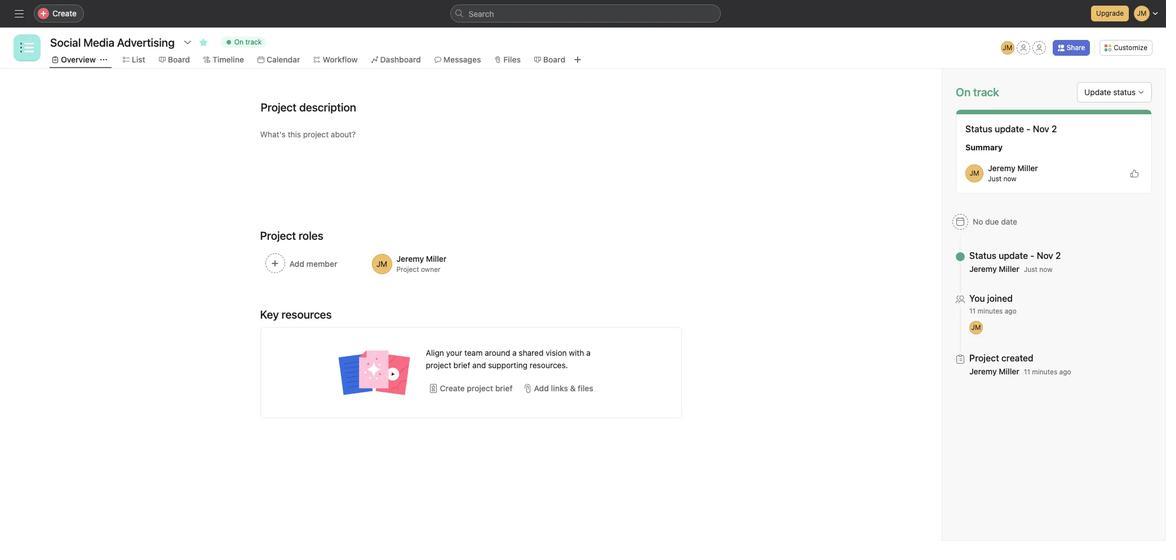 Task type: vqa. For each thing, say whether or not it's contained in the screenshot.
MINUTES inside You joined 11 minutes ago
yes



Task type: describe. For each thing, give the bounding box(es) containing it.
11 inside project created jeremy miller 11 minutes ago
[[1024, 368, 1031, 377]]

latest status update element
[[956, 109, 1152, 194]]

project created jeremy miller 11 minutes ago
[[970, 354, 1072, 377]]

2 vertical spatial jm
[[972, 324, 981, 332]]

upgrade button
[[1092, 6, 1129, 21]]

show options image
[[183, 38, 192, 47]]

due
[[986, 217, 999, 227]]

no due date button
[[948, 212, 1023, 232]]

now inside 'status update - nov 2 jeremy miller just now'
[[1040, 266, 1053, 274]]

you
[[970, 294, 985, 304]]

no due date
[[973, 217, 1018, 227]]

just inside 'status update - nov 2 jeremy miller just now'
[[1024, 266, 1038, 274]]

0 likes. click to like this task image
[[1131, 169, 1140, 178]]

1 board link from the left
[[159, 54, 190, 66]]

jeremy miller just now
[[988, 164, 1039, 183]]

jeremy miller
[[397, 254, 447, 264]]

minutes inside the you joined 11 minutes ago
[[978, 307, 1003, 316]]

track
[[246, 38, 262, 46]]

- for nov 2
[[1027, 124, 1031, 134]]

update status button
[[1078, 82, 1152, 103]]

on
[[234, 38, 244, 46]]

share
[[1067, 43, 1086, 52]]

your
[[446, 348, 462, 358]]

messages
[[444, 55, 481, 64]]

&
[[570, 384, 576, 394]]

with
[[569, 348, 584, 358]]

jeremy inside jeremy miller just now
[[988, 164, 1016, 173]]

align
[[426, 348, 444, 358]]

files link
[[495, 54, 521, 66]]

messages link
[[435, 54, 481, 66]]

1 board from the left
[[168, 55, 190, 64]]

update for nov
[[999, 251, 1029, 261]]

no
[[973, 217, 984, 227]]

share button
[[1053, 40, 1091, 56]]

key resources
[[260, 308, 332, 321]]

align your team around a shared vision with a project brief and supporting resources.
[[426, 348, 591, 370]]

resources.
[[530, 361, 568, 370]]

update status
[[1085, 87, 1136, 97]]

status
[[1114, 87, 1136, 97]]

2
[[1056, 251, 1061, 261]]

links
[[551, 384, 568, 394]]

shared
[[519, 348, 544, 358]]

status update - nov 2 jeremy miller just now
[[970, 251, 1061, 274]]

add member
[[290, 259, 337, 269]]

add links & files button
[[520, 379, 596, 399]]

project
[[397, 266, 419, 274]]

ago inside the you joined 11 minutes ago
[[1005, 307, 1017, 316]]

tab actions image
[[100, 56, 107, 63]]

update for nov 2
[[995, 124, 1025, 134]]

project inside align your team around a shared vision with a project brief and supporting resources.
[[426, 361, 452, 370]]

customize
[[1114, 43, 1148, 52]]

workflow
[[323, 55, 358, 64]]

nov 2
[[1033, 124, 1057, 134]]



Task type: locate. For each thing, give the bounding box(es) containing it.
0 vertical spatial update
[[995, 124, 1025, 134]]

1 horizontal spatial now
[[1040, 266, 1053, 274]]

1 vertical spatial -
[[1031, 251, 1035, 261]]

2 vertical spatial jeremy
[[970, 367, 997, 377]]

project roles
[[260, 229, 324, 242]]

0 horizontal spatial board link
[[159, 54, 190, 66]]

ago inside project created jeremy miller 11 minutes ago
[[1060, 368, 1072, 377]]

0 vertical spatial jeremy
[[988, 164, 1016, 173]]

overview link
[[52, 54, 96, 66]]

minutes down the you joined button
[[978, 307, 1003, 316]]

1 horizontal spatial minutes
[[1033, 368, 1058, 377]]

1 vertical spatial brief
[[495, 384, 513, 394]]

miller down the status update - nov 2
[[1018, 164, 1039, 173]]

calendar
[[267, 55, 300, 64]]

Search tasks, projects, and more text field
[[450, 5, 721, 23]]

status
[[966, 124, 993, 134], [970, 251, 997, 261]]

brief
[[454, 361, 470, 370], [495, 384, 513, 394]]

nov
[[1037, 251, 1054, 261]]

add member button
[[260, 249, 362, 280]]

jm button
[[1001, 41, 1015, 55]]

list link
[[123, 54, 145, 66]]

0 horizontal spatial project
[[426, 361, 452, 370]]

0 vertical spatial miller
[[1018, 164, 1039, 173]]

remove from starred image
[[199, 38, 208, 47]]

customize button
[[1100, 40, 1153, 56]]

you joined 11 minutes ago
[[970, 294, 1017, 316]]

2 board link from the left
[[534, 54, 566, 66]]

1 horizontal spatial board
[[544, 55, 566, 64]]

add
[[534, 384, 549, 394]]

files
[[578, 384, 594, 394]]

1 vertical spatial just
[[1024, 266, 1038, 274]]

status down no due date dropdown button
[[970, 251, 997, 261]]

miller inside jeremy miller just now
[[1018, 164, 1039, 173]]

jeremy miller link down summary
[[988, 164, 1039, 173]]

1 vertical spatial update
[[999, 251, 1029, 261]]

minutes
[[978, 307, 1003, 316], [1033, 368, 1058, 377]]

brief down supporting
[[495, 384, 513, 394]]

workflow link
[[314, 54, 358, 66]]

2 vertical spatial jeremy miller link
[[970, 367, 1020, 377]]

a
[[513, 348, 517, 358], [587, 348, 591, 358]]

jeremy miller link for status
[[970, 264, 1020, 274]]

a up supporting
[[513, 348, 517, 358]]

miller inside 'status update - nov 2 jeremy miller just now'
[[999, 264, 1020, 274]]

just down nov on the right of page
[[1024, 266, 1038, 274]]

- inside latest status update element
[[1027, 124, 1031, 134]]

and
[[473, 361, 486, 370]]

just down summary
[[988, 175, 1002, 183]]

0 horizontal spatial just
[[988, 175, 1002, 183]]

1 vertical spatial create
[[440, 384, 465, 394]]

board link
[[159, 54, 190, 66], [534, 54, 566, 66]]

timeline
[[213, 55, 244, 64]]

board link left add tab image
[[534, 54, 566, 66]]

update
[[1085, 87, 1112, 97]]

create project brief
[[440, 384, 513, 394]]

ago
[[1005, 307, 1017, 316], [1060, 368, 1072, 377]]

add links & files
[[534, 384, 594, 394]]

miller
[[1018, 164, 1039, 173], [999, 264, 1020, 274], [999, 367, 1020, 377]]

jeremy miller link for project created
[[970, 367, 1020, 377]]

1 vertical spatial minutes
[[1033, 368, 1058, 377]]

status update - nov 2
[[966, 124, 1057, 134]]

update up summary
[[995, 124, 1025, 134]]

Project description title text field
[[253, 96, 359, 120]]

jeremy miller link inside latest status update element
[[988, 164, 1039, 173]]

update left nov on the right of page
[[999, 251, 1029, 261]]

create down your
[[440, 384, 465, 394]]

0 vertical spatial brief
[[454, 361, 470, 370]]

0 vertical spatial project
[[426, 361, 452, 370]]

11 down 'you'
[[970, 307, 976, 316]]

2 a from the left
[[587, 348, 591, 358]]

project down "and" at the left bottom
[[467, 384, 493, 394]]

0 vertical spatial jm
[[1003, 43, 1013, 52]]

project down align
[[426, 361, 452, 370]]

now
[[1004, 175, 1017, 183], [1040, 266, 1053, 274]]

minutes down project created
[[1033, 368, 1058, 377]]

brief inside align your team around a shared vision with a project brief and supporting resources.
[[454, 361, 470, 370]]

now down nov on the right of page
[[1040, 266, 1053, 274]]

status for status update - nov 2 jeremy miller just now
[[970, 251, 997, 261]]

jeremy down project created
[[970, 367, 997, 377]]

status inside 'status update - nov 2 jeremy miller just now'
[[970, 251, 997, 261]]

create inside create project brief button
[[440, 384, 465, 394]]

board left add tab image
[[544, 55, 566, 64]]

- inside 'status update - nov 2 jeremy miller just now'
[[1031, 251, 1035, 261]]

0 vertical spatial -
[[1027, 124, 1031, 134]]

11
[[970, 307, 976, 316], [1024, 368, 1031, 377]]

create inside "create" dropdown button
[[52, 8, 77, 18]]

0 horizontal spatial minutes
[[978, 307, 1003, 316]]

jm
[[1003, 43, 1013, 52], [970, 169, 980, 178], [972, 324, 981, 332]]

list image
[[20, 41, 34, 55]]

1 horizontal spatial ago
[[1060, 368, 1072, 377]]

vision
[[546, 348, 567, 358]]

brief down your
[[454, 361, 470, 370]]

minutes inside project created jeremy miller 11 minutes ago
[[1033, 368, 1058, 377]]

0 vertical spatial now
[[1004, 175, 1017, 183]]

jeremy down summary
[[988, 164, 1016, 173]]

- for nov
[[1031, 251, 1035, 261]]

owner
[[421, 266, 441, 274]]

update inside 'status update - nov 2 jeremy miller just now'
[[999, 251, 1029, 261]]

1 horizontal spatial brief
[[495, 384, 513, 394]]

1 vertical spatial 11
[[1024, 368, 1031, 377]]

1 horizontal spatial just
[[1024, 266, 1038, 274]]

1 a from the left
[[513, 348, 517, 358]]

0 vertical spatial minutes
[[978, 307, 1003, 316]]

create button
[[34, 5, 84, 23]]

miller down status update - nov 2 button
[[999, 264, 1020, 274]]

jeremy up 'you'
[[970, 264, 997, 274]]

1 vertical spatial status
[[970, 251, 997, 261]]

create for create
[[52, 8, 77, 18]]

status up summary
[[966, 124, 993, 134]]

project
[[426, 361, 452, 370], [467, 384, 493, 394]]

date
[[1002, 217, 1018, 227]]

0 horizontal spatial ago
[[1005, 307, 1017, 316]]

jeremy
[[988, 164, 1016, 173], [970, 264, 997, 274], [970, 367, 997, 377]]

list
[[132, 55, 145, 64]]

create right expand sidebar icon
[[52, 8, 77, 18]]

jeremy inside project created jeremy miller 11 minutes ago
[[970, 367, 997, 377]]

0 vertical spatial ago
[[1005, 307, 1017, 316]]

summary
[[966, 143, 1003, 152]]

supporting
[[488, 361, 528, 370]]

jeremy miller link
[[988, 164, 1039, 173], [970, 264, 1020, 274], [970, 367, 1020, 377]]

- left nov on the right of page
[[1031, 251, 1035, 261]]

board
[[168, 55, 190, 64], [544, 55, 566, 64]]

1 vertical spatial project
[[467, 384, 493, 394]]

just inside jeremy miller just now
[[988, 175, 1002, 183]]

0 vertical spatial create
[[52, 8, 77, 18]]

calendar link
[[258, 54, 300, 66]]

files
[[504, 55, 521, 64]]

timeline link
[[204, 54, 244, 66]]

2 board from the left
[[544, 55, 566, 64]]

1 vertical spatial now
[[1040, 266, 1053, 274]]

0 vertical spatial just
[[988, 175, 1002, 183]]

jeremy miller link down project created
[[970, 367, 1020, 377]]

jeremy miller project owner
[[397, 254, 447, 274]]

jeremy miller link down status update - nov 2 button
[[970, 264, 1020, 274]]

upgrade
[[1097, 9, 1124, 17]]

expand sidebar image
[[15, 9, 24, 18]]

jeremy inside 'status update - nov 2 jeremy miller just now'
[[970, 264, 997, 274]]

create
[[52, 8, 77, 18], [440, 384, 465, 394]]

now up date
[[1004, 175, 1017, 183]]

1 vertical spatial jm
[[970, 169, 980, 178]]

1 vertical spatial jeremy miller link
[[970, 264, 1020, 274]]

you joined button
[[970, 293, 1017, 304]]

0 horizontal spatial 11
[[970, 307, 976, 316]]

on track
[[956, 86, 1000, 99]]

1 vertical spatial miller
[[999, 264, 1020, 274]]

-
[[1027, 124, 1031, 134], [1031, 251, 1035, 261]]

0 horizontal spatial board
[[168, 55, 190, 64]]

add tab image
[[573, 55, 583, 64]]

on track
[[234, 38, 262, 46]]

1 horizontal spatial project
[[467, 384, 493, 394]]

status update - nov 2 button
[[970, 250, 1061, 262]]

0 horizontal spatial now
[[1004, 175, 1017, 183]]

joined
[[988, 294, 1013, 304]]

0 vertical spatial 11
[[970, 307, 976, 316]]

1 horizontal spatial 11
[[1024, 368, 1031, 377]]

1 horizontal spatial a
[[587, 348, 591, 358]]

jm inside latest status update element
[[970, 169, 980, 178]]

11 inside the you joined 11 minutes ago
[[970, 307, 976, 316]]

0 vertical spatial jeremy miller link
[[988, 164, 1039, 173]]

brief inside button
[[495, 384, 513, 394]]

0 vertical spatial status
[[966, 124, 993, 134]]

overview
[[61, 55, 96, 64]]

miller down project created
[[999, 367, 1020, 377]]

project inside button
[[467, 384, 493, 394]]

update
[[995, 124, 1025, 134], [999, 251, 1029, 261]]

0 horizontal spatial brief
[[454, 361, 470, 370]]

1 vertical spatial jeremy
[[970, 264, 997, 274]]

1 horizontal spatial create
[[440, 384, 465, 394]]

0 horizontal spatial a
[[513, 348, 517, 358]]

1 horizontal spatial board link
[[534, 54, 566, 66]]

a right with
[[587, 348, 591, 358]]

- left nov 2 in the top of the page
[[1027, 124, 1031, 134]]

0 horizontal spatial create
[[52, 8, 77, 18]]

on track button
[[216, 34, 271, 50]]

board link down show options icon
[[159, 54, 190, 66]]

jm inside button
[[1003, 43, 1013, 52]]

None text field
[[47, 32, 178, 52]]

team
[[465, 348, 483, 358]]

create project brief button
[[426, 379, 516, 399]]

dashboard link
[[371, 54, 421, 66]]

2 vertical spatial miller
[[999, 367, 1020, 377]]

miller inside project created jeremy miller 11 minutes ago
[[999, 367, 1020, 377]]

create for create project brief
[[440, 384, 465, 394]]

just
[[988, 175, 1002, 183], [1024, 266, 1038, 274]]

status for status update - nov 2
[[966, 124, 993, 134]]

11 down project created
[[1024, 368, 1031, 377]]

1 vertical spatial ago
[[1060, 368, 1072, 377]]

board down show options icon
[[168, 55, 190, 64]]

project created
[[970, 354, 1034, 364]]

dashboard
[[380, 55, 421, 64]]

now inside jeremy miller just now
[[1004, 175, 1017, 183]]

around
[[485, 348, 510, 358]]



